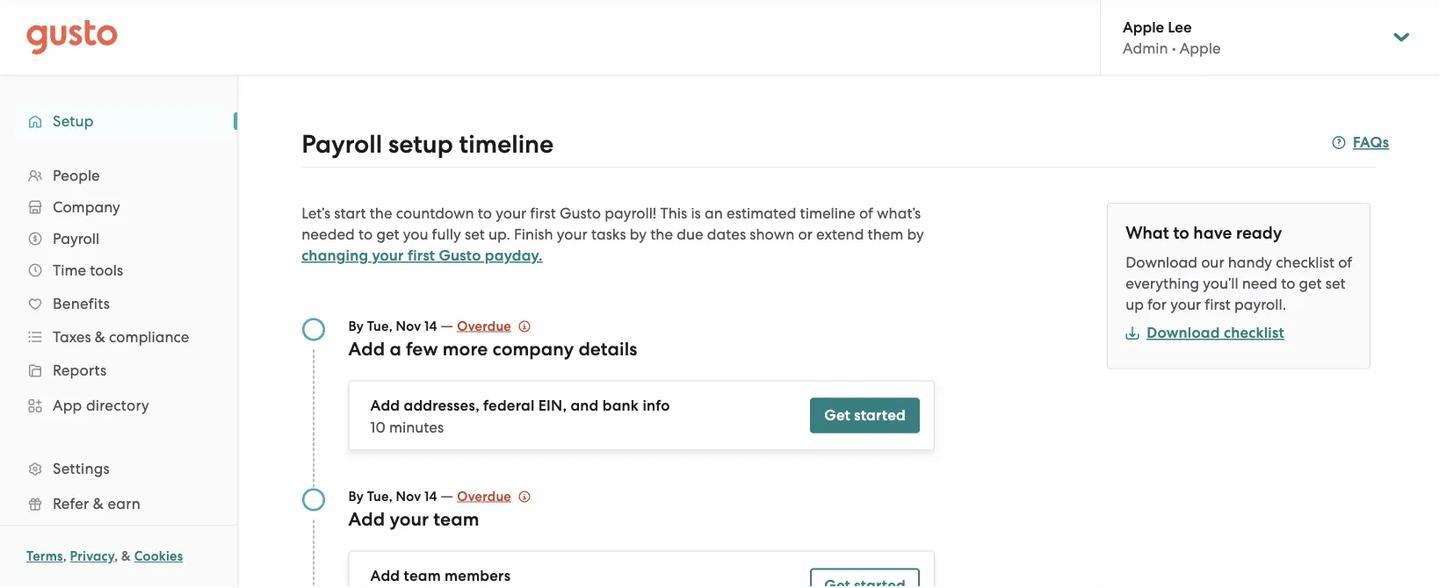 Task type: describe. For each thing, give the bounding box(es) containing it.
directory
[[86, 397, 149, 415]]

set inside download our handy checklist of everything you'll need to get set up for your first payroll.
[[1326, 275, 1346, 293]]

download for download our handy checklist of everything you'll need to get set up for your first payroll.
[[1126, 254, 1198, 272]]

apple lee admin • apple
[[1123, 18, 1221, 57]]

get started button
[[811, 399, 920, 434]]

app directory
[[53, 397, 149, 415]]

list containing people
[[0, 160, 237, 588]]

— for team
[[441, 487, 454, 505]]

add addresses, federal ein, and bank info 10 minutes
[[371, 397, 670, 436]]

due
[[677, 226, 704, 243]]

download our handy checklist of everything you'll need to get set up for your first payroll.
[[1126, 254, 1353, 314]]

your up add team members
[[390, 509, 429, 531]]

timeline inside let's start the countdown to your first gusto payroll! this is an estimated                     timeline of what's needed to get you fully set up.
[[800, 205, 856, 222]]

to inside download our handy checklist of everything you'll need to get set up for your first payroll.
[[1282, 275, 1296, 293]]

and
[[571, 397, 599, 415]]

of inside download our handy checklist of everything you'll need to get set up for your first payroll.
[[1339, 254, 1353, 272]]

1 vertical spatial team
[[404, 568, 441, 586]]

settings link
[[18, 454, 220, 485]]

checklist inside download our handy checklist of everything you'll need to get set up for your first payroll.
[[1276, 254, 1335, 272]]

is
[[691, 205, 701, 222]]

settings
[[53, 461, 110, 478]]

members
[[445, 568, 511, 586]]

taxes & compliance
[[53, 329, 189, 346]]

get started
[[825, 407, 906, 425]]

payroll for payroll setup timeline
[[302, 129, 382, 159]]

cookies
[[134, 549, 183, 565]]

privacy link
[[70, 549, 114, 565]]

add your team
[[349, 509, 480, 531]]

you
[[403, 226, 428, 243]]

& for earn
[[93, 496, 104, 513]]

handy
[[1228, 254, 1273, 272]]

set inside let's start the countdown to your first gusto payroll! this is an estimated                     timeline of what's needed to get you fully set up.
[[465, 226, 485, 243]]

of inside let's start the countdown to your first gusto payroll! this is an estimated                     timeline of what's needed to get you fully set up.
[[860, 205, 873, 222]]

your inside let's start the countdown to your first gusto payroll! this is an estimated                     timeline of what's needed to get you fully set up.
[[496, 205, 527, 222]]

more
[[443, 338, 488, 360]]

let's start the countdown to your first gusto payroll! this is an estimated                     timeline of what's needed to get you fully set up.
[[302, 205, 921, 243]]

get
[[825, 407, 851, 425]]

app
[[53, 397, 82, 415]]

let's
[[302, 205, 331, 222]]

bank
[[603, 397, 639, 415]]

tasks
[[591, 226, 626, 243]]

get inside download our handy checklist of everything you'll need to get set up for your first payroll.
[[1300, 275, 1322, 293]]

finish
[[514, 226, 553, 243]]

by for add a few more company details
[[349, 319, 364, 334]]

this
[[661, 205, 687, 222]]

an
[[705, 205, 723, 222]]

estimated
[[727, 205, 797, 222]]

setup link
[[18, 105, 220, 137]]

needed
[[302, 226, 355, 243]]

compliance
[[109, 329, 189, 346]]

get inside let's start the countdown to your first gusto payroll! this is an estimated                     timeline of what's needed to get you fully set up.
[[377, 226, 399, 243]]

lee
[[1168, 18, 1192, 36]]

first inside let's start the countdown to your first gusto payroll! this is an estimated                     timeline of what's needed to get you fully set up.
[[530, 205, 556, 222]]

download for download checklist
[[1147, 324, 1221, 342]]

add a few more company details
[[349, 338, 638, 360]]

privacy
[[70, 549, 114, 565]]

what's
[[877, 205, 921, 222]]

up.
[[489, 226, 511, 243]]

benefits
[[53, 295, 110, 313]]

faqs button
[[1332, 132, 1390, 153]]

shown
[[750, 226, 795, 243]]

a
[[390, 338, 402, 360]]

fully
[[432, 226, 461, 243]]

your left the tasks
[[557, 226, 588, 243]]

have
[[1194, 223, 1233, 243]]

your down you
[[372, 247, 404, 265]]

or
[[798, 226, 813, 243]]

refer & earn
[[53, 496, 141, 513]]

terms link
[[26, 549, 63, 565]]

1 , from the left
[[63, 549, 67, 565]]

download checklist link
[[1126, 324, 1285, 342]]

nov for your
[[396, 489, 421, 505]]

to up up.
[[478, 205, 492, 222]]

extend
[[817, 226, 864, 243]]

people button
[[18, 160, 220, 192]]

them
[[868, 226, 904, 243]]

•
[[1172, 39, 1176, 57]]

10
[[371, 419, 386, 436]]

add for add addresses, federal ein, and bank info 10 minutes
[[371, 397, 400, 415]]

details
[[579, 338, 638, 360]]

changing
[[302, 247, 368, 265]]

changing your first gusto payday. button
[[302, 246, 543, 267]]

home image
[[26, 20, 118, 55]]

gusto inside let's start the countdown to your first gusto payroll! this is an estimated                     timeline of what's needed to get you fully set up.
[[560, 205, 601, 222]]

need
[[1243, 275, 1278, 293]]

refer & earn link
[[18, 489, 220, 520]]

up
[[1126, 296, 1144, 314]]

— for few
[[441, 317, 454, 334]]

what to have ready
[[1126, 223, 1283, 243]]

you'll
[[1203, 275, 1239, 293]]

countdown
[[396, 205, 474, 222]]

everything
[[1126, 275, 1200, 293]]

2 by from the left
[[908, 226, 924, 243]]



Task type: locate. For each thing, give the bounding box(es) containing it.
2 horizontal spatial first
[[1205, 296, 1231, 314]]

2 overdue button from the top
[[457, 486, 531, 508]]

nov up a
[[396, 319, 421, 334]]

0 vertical spatial payroll
[[302, 129, 382, 159]]

2 vertical spatial &
[[121, 549, 131, 565]]

1 horizontal spatial gusto
[[560, 205, 601, 222]]

time tools
[[53, 262, 123, 279]]

1 vertical spatial —
[[441, 487, 454, 505]]

1 overdue from the top
[[457, 319, 511, 334]]

set left up.
[[465, 226, 485, 243]]

overdue for few
[[457, 319, 511, 334]]

by tue, nov 14 — up the "add your team"
[[349, 487, 457, 505]]

14 up few
[[424, 319, 437, 334]]

0 vertical spatial the
[[370, 205, 392, 222]]

tue, for your
[[367, 489, 393, 505]]

add inside add addresses, federal ein, and bank info 10 minutes
[[371, 397, 400, 415]]

team up add team members
[[434, 509, 480, 531]]

1 vertical spatial timeline
[[800, 205, 856, 222]]

2 nov from the top
[[396, 489, 421, 505]]

setup
[[53, 112, 94, 130]]

& right taxes
[[95, 329, 105, 346]]

your
[[496, 205, 527, 222], [557, 226, 588, 243], [372, 247, 404, 265], [1171, 296, 1202, 314], [390, 509, 429, 531]]

tue, for a
[[367, 319, 393, 334]]

tools
[[90, 262, 123, 279]]

set
[[465, 226, 485, 243], [1326, 275, 1346, 293]]

timeline right setup
[[459, 129, 554, 159]]

setup
[[388, 129, 453, 159]]

1 — from the top
[[441, 317, 454, 334]]

14
[[424, 319, 437, 334], [424, 489, 437, 505]]

1 vertical spatial payroll
[[53, 230, 99, 248]]

0 horizontal spatial payroll
[[53, 230, 99, 248]]

0 horizontal spatial set
[[465, 226, 485, 243]]

add team members
[[371, 568, 511, 586]]

nov up the "add your team"
[[396, 489, 421, 505]]

1 nov from the top
[[396, 319, 421, 334]]

0 vertical spatial of
[[860, 205, 873, 222]]

1 vertical spatial set
[[1326, 275, 1346, 293]]

2 by tue, nov 14 — from the top
[[349, 487, 457, 505]]

apple up admin
[[1123, 18, 1165, 36]]

our
[[1202, 254, 1225, 272]]

by
[[349, 319, 364, 334], [349, 489, 364, 505]]

gusto inside the finish your tasks by the due dates shown or extend them by changing your first gusto payday.
[[439, 247, 481, 265]]

1 by from the top
[[349, 319, 364, 334]]

reports
[[53, 362, 107, 380]]

—
[[441, 317, 454, 334], [441, 487, 454, 505]]

& left earn
[[93, 496, 104, 513]]

by tue, nov 14 — for a
[[349, 317, 457, 334]]

1 vertical spatial checklist
[[1224, 324, 1285, 342]]

0 vertical spatial —
[[441, 317, 454, 334]]

start
[[334, 205, 366, 222]]

the inside let's start the countdown to your first gusto payroll! this is an estimated                     timeline of what's needed to get you fully set up.
[[370, 205, 392, 222]]

0 horizontal spatial gusto
[[439, 247, 481, 265]]

by up the "add your team"
[[349, 489, 364, 505]]

for
[[1148, 296, 1167, 314]]

payroll!
[[605, 205, 657, 222]]

get right need
[[1300, 275, 1322, 293]]

overdue up add a few more company details
[[457, 319, 511, 334]]

0 vertical spatial checklist
[[1276, 254, 1335, 272]]

1 vertical spatial of
[[1339, 254, 1353, 272]]

1 vertical spatial tue,
[[367, 489, 393, 505]]

1 vertical spatial download
[[1147, 324, 1221, 342]]

payroll button
[[18, 223, 220, 255]]

earn
[[108, 496, 141, 513]]

add for add a few more company details
[[349, 338, 385, 360]]

download down for
[[1147, 324, 1221, 342]]

1 vertical spatial the
[[651, 226, 673, 243]]

taxes & compliance button
[[18, 322, 220, 353]]

taxes
[[53, 329, 91, 346]]

— up more
[[441, 317, 454, 334]]

payroll up start
[[302, 129, 382, 159]]

0 horizontal spatial get
[[377, 226, 399, 243]]

1 horizontal spatial by
[[908, 226, 924, 243]]

1 vertical spatial by tue, nov 14 —
[[349, 487, 457, 505]]

to right need
[[1282, 275, 1296, 293]]

0 vertical spatial &
[[95, 329, 105, 346]]

timeline up extend
[[800, 205, 856, 222]]

overdue button up members at the left bottom of page
[[457, 486, 531, 508]]

ready
[[1237, 223, 1283, 243]]

overdue
[[457, 319, 511, 334], [457, 489, 511, 505]]

1 overdue button from the top
[[457, 316, 531, 337]]

checklist up need
[[1276, 254, 1335, 272]]

1 by from the left
[[630, 226, 647, 243]]

your right for
[[1171, 296, 1202, 314]]

1 vertical spatial 14
[[424, 489, 437, 505]]

federal
[[483, 397, 535, 415]]

0 vertical spatial set
[[465, 226, 485, 243]]

overdue for team
[[457, 489, 511, 505]]

tue,
[[367, 319, 393, 334], [367, 489, 393, 505]]

1 horizontal spatial ,
[[114, 549, 118, 565]]

company
[[53, 199, 120, 216]]

1 horizontal spatial of
[[1339, 254, 1353, 272]]

1 vertical spatial nov
[[396, 489, 421, 505]]

of
[[860, 205, 873, 222], [1339, 254, 1353, 272]]

,
[[63, 549, 67, 565], [114, 549, 118, 565]]

your inside download our handy checklist of everything you'll need to get set up for your first payroll.
[[1171, 296, 1202, 314]]

payroll up time in the left top of the page
[[53, 230, 99, 248]]

0 vertical spatial nov
[[396, 319, 421, 334]]

1 by tue, nov 14 — from the top
[[349, 317, 457, 334]]

tue, up the "add your team"
[[367, 489, 393, 505]]

1 vertical spatial first
[[408, 247, 435, 265]]

finish your tasks by the due dates shown or extend them by changing your first gusto payday.
[[302, 226, 924, 265]]

your up up.
[[496, 205, 527, 222]]

people
[[53, 167, 100, 185]]

— up the "add your team"
[[441, 487, 454, 505]]

terms , privacy , & cookies
[[26, 549, 183, 565]]

minutes
[[389, 419, 444, 436]]

get left you
[[377, 226, 399, 243]]

dates
[[707, 226, 746, 243]]

0 horizontal spatial first
[[408, 247, 435, 265]]

2 , from the left
[[114, 549, 118, 565]]

first up 'finish'
[[530, 205, 556, 222]]

started
[[854, 407, 906, 425]]

0 vertical spatial download
[[1126, 254, 1198, 272]]

0 horizontal spatial apple
[[1123, 18, 1165, 36]]

reports link
[[18, 355, 220, 387]]

payroll for payroll
[[53, 230, 99, 248]]

0 vertical spatial tue,
[[367, 319, 393, 334]]

overdue button for team
[[457, 486, 531, 508]]

add for add team members
[[371, 568, 400, 586]]

time
[[53, 262, 86, 279]]

list
[[0, 160, 237, 588]]

addresses,
[[404, 397, 480, 415]]

checklist down payroll.
[[1224, 324, 1285, 342]]

cookies button
[[134, 547, 183, 568]]

by for add your team
[[349, 489, 364, 505]]

what
[[1126, 223, 1170, 243]]

the
[[370, 205, 392, 222], [651, 226, 673, 243]]

0 vertical spatial team
[[434, 509, 480, 531]]

0 horizontal spatial of
[[860, 205, 873, 222]]

payroll setup timeline
[[302, 129, 554, 159]]

, left the cookies
[[114, 549, 118, 565]]

to
[[478, 205, 492, 222], [1174, 223, 1190, 243], [359, 226, 373, 243], [1282, 275, 1296, 293]]

nov
[[396, 319, 421, 334], [396, 489, 421, 505]]

overdue button for few
[[457, 316, 531, 337]]

gusto navigation element
[[0, 76, 237, 588]]

company button
[[18, 192, 220, 223]]

the right start
[[370, 205, 392, 222]]

0 vertical spatial timeline
[[459, 129, 554, 159]]

2 vertical spatial first
[[1205, 296, 1231, 314]]

1 vertical spatial gusto
[[439, 247, 481, 265]]

refer
[[53, 496, 89, 513]]

tue, up a
[[367, 319, 393, 334]]

download inside download our handy checklist of everything you'll need to get set up for your first payroll.
[[1126, 254, 1198, 272]]

2 overdue from the top
[[457, 489, 511, 505]]

0 horizontal spatial ,
[[63, 549, 67, 565]]

1 vertical spatial by
[[349, 489, 364, 505]]

download checklist
[[1147, 324, 1285, 342]]

by tue, nov 14 —
[[349, 317, 457, 334], [349, 487, 457, 505]]

time tools button
[[18, 255, 220, 287]]

1 horizontal spatial get
[[1300, 275, 1322, 293]]

1 vertical spatial apple
[[1180, 39, 1221, 57]]

the down this
[[651, 226, 673, 243]]

& inside refer & earn link
[[93, 496, 104, 513]]

by down "changing"
[[349, 319, 364, 334]]

0 horizontal spatial the
[[370, 205, 392, 222]]

overdue button up add a few more company details
[[457, 316, 531, 337]]

the inside the finish your tasks by the due dates shown or extend them by changing your first gusto payday.
[[651, 226, 673, 243]]

0 vertical spatial first
[[530, 205, 556, 222]]

first down you
[[408, 247, 435, 265]]

0 vertical spatial overdue button
[[457, 316, 531, 337]]

gusto down fully
[[439, 247, 481, 265]]

ein,
[[539, 397, 567, 415]]

apple
[[1123, 18, 1165, 36], [1180, 39, 1221, 57]]

0 vertical spatial by tue, nov 14 —
[[349, 317, 457, 334]]

info
[[643, 397, 670, 415]]

first inside download our handy checklist of everything you'll need to get set up for your first payroll.
[[1205, 296, 1231, 314]]

1 vertical spatial get
[[1300, 275, 1322, 293]]

2 14 from the top
[[424, 489, 437, 505]]

by tue, nov 14 — up a
[[349, 317, 457, 334]]

first inside the finish your tasks by the due dates shown or extend them by changing your first gusto payday.
[[408, 247, 435, 265]]

payday.
[[485, 247, 543, 265]]

14 for few
[[424, 319, 437, 334]]

1 horizontal spatial timeline
[[800, 205, 856, 222]]

first for for
[[1205, 296, 1231, 314]]

get
[[377, 226, 399, 243], [1300, 275, 1322, 293]]

faqs
[[1353, 134, 1390, 152]]

team left members at the left bottom of page
[[404, 568, 441, 586]]

first for changing
[[408, 247, 435, 265]]

by down 'payroll!' in the left top of the page
[[630, 226, 647, 243]]

payroll
[[302, 129, 382, 159], [53, 230, 99, 248]]

1 14 from the top
[[424, 319, 437, 334]]

set right need
[[1326, 275, 1346, 293]]

0 horizontal spatial timeline
[[459, 129, 554, 159]]

2 — from the top
[[441, 487, 454, 505]]

first down you'll
[[1205, 296, 1231, 314]]

by down what's
[[908, 226, 924, 243]]

1 horizontal spatial the
[[651, 226, 673, 243]]

admin
[[1123, 39, 1169, 57]]

& inside taxes & compliance dropdown button
[[95, 329, 105, 346]]

0 vertical spatial by
[[349, 319, 364, 334]]

nov for a
[[396, 319, 421, 334]]

2 by from the top
[[349, 489, 364, 505]]

apple right •
[[1180, 39, 1221, 57]]

1 tue, from the top
[[367, 319, 393, 334]]

download up everything
[[1126, 254, 1198, 272]]

to left have
[[1174, 223, 1190, 243]]

1 horizontal spatial first
[[530, 205, 556, 222]]

payroll.
[[1235, 296, 1287, 314]]

1 horizontal spatial apple
[[1180, 39, 1221, 57]]

1 horizontal spatial payroll
[[302, 129, 382, 159]]

0 vertical spatial apple
[[1123, 18, 1165, 36]]

1 vertical spatial overdue
[[457, 489, 511, 505]]

14 up the "add your team"
[[424, 489, 437, 505]]

payroll inside payroll dropdown button
[[53, 230, 99, 248]]

timeline
[[459, 129, 554, 159], [800, 205, 856, 222]]

14 for team
[[424, 489, 437, 505]]

0 vertical spatial overdue
[[457, 319, 511, 334]]

2 tue, from the top
[[367, 489, 393, 505]]

to down start
[[359, 226, 373, 243]]

benefits link
[[18, 288, 220, 320]]

company
[[493, 338, 574, 360]]

0 vertical spatial 14
[[424, 319, 437, 334]]

& left the cookies
[[121, 549, 131, 565]]

1 vertical spatial overdue button
[[457, 486, 531, 508]]

1 horizontal spatial set
[[1326, 275, 1346, 293]]

terms
[[26, 549, 63, 565]]

0 vertical spatial get
[[377, 226, 399, 243]]

0 vertical spatial gusto
[[560, 205, 601, 222]]

gusto
[[560, 205, 601, 222], [439, 247, 481, 265]]

first
[[530, 205, 556, 222], [408, 247, 435, 265], [1205, 296, 1231, 314]]

app directory link
[[18, 390, 220, 422]]

overdue up the "add your team"
[[457, 489, 511, 505]]

gusto up the tasks
[[560, 205, 601, 222]]

few
[[406, 338, 438, 360]]

, left privacy link
[[63, 549, 67, 565]]

0 horizontal spatial by
[[630, 226, 647, 243]]

team
[[434, 509, 480, 531], [404, 568, 441, 586]]

add for add your team
[[349, 509, 385, 531]]

by tue, nov 14 — for your
[[349, 487, 457, 505]]

& for compliance
[[95, 329, 105, 346]]

&
[[95, 329, 105, 346], [93, 496, 104, 513], [121, 549, 131, 565]]

1 vertical spatial &
[[93, 496, 104, 513]]



Task type: vqa. For each thing, say whether or not it's contained in the screenshot.
Share your company's phone number and address, in case we need to contact you or send you mail for tax purposes.
no



